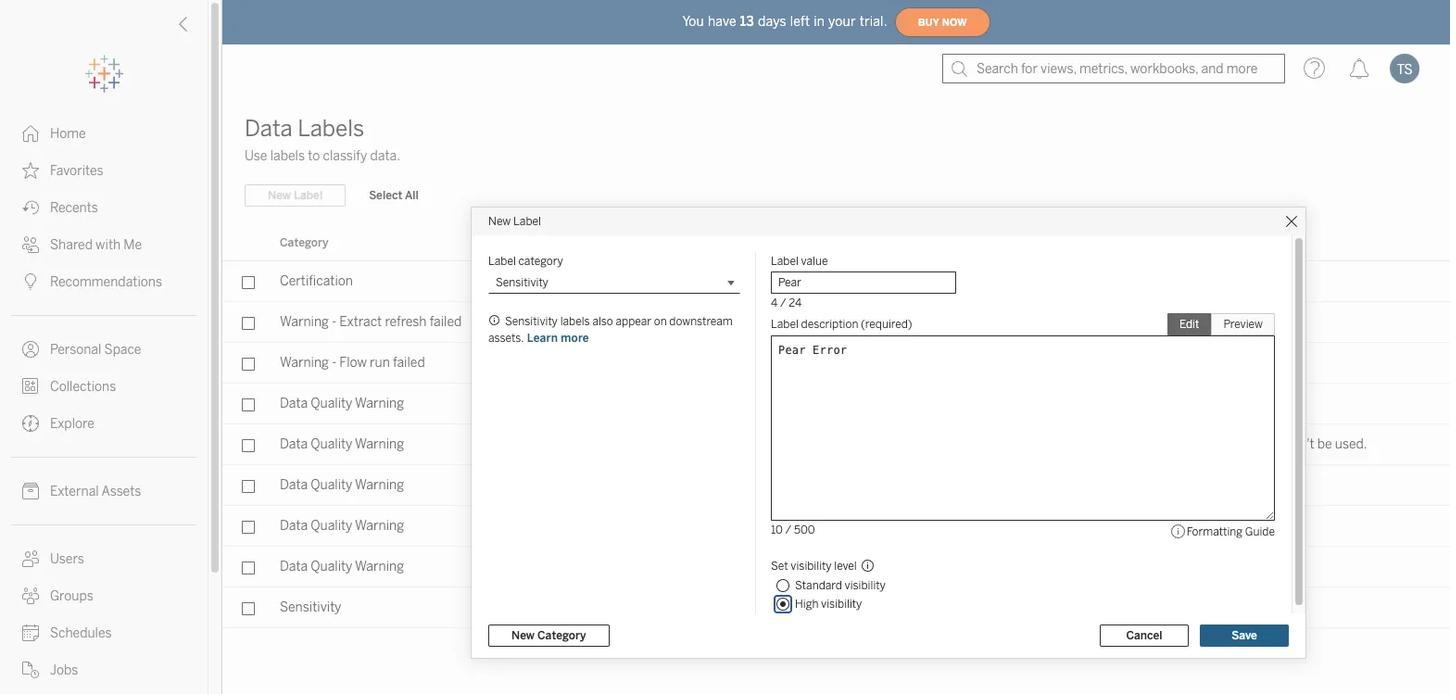 Task type: locate. For each thing, give the bounding box(es) containing it.
new inside button
[[268, 189, 291, 202]]

labels left to
[[270, 148, 305, 164]]

warning for second row
[[355, 437, 404, 452]]

data labels use labels to classify data.
[[245, 115, 400, 164]]

guide
[[1246, 526, 1275, 539]]

2 vertical spatial visibility
[[821, 598, 862, 611]]

in
[[814, 13, 825, 29]]

failed.
[[1267, 314, 1303, 330]]

1 vertical spatial new label
[[488, 215, 541, 228]]

learn
[[527, 332, 558, 345]]

2 vertical spatial sensitivity
[[280, 600, 341, 615]]

data quality warning row
[[222, 384, 1451, 425], [222, 465, 1451, 506]]

labels inside data labels use labels to classify data.
[[270, 148, 305, 164]]

failed left custom label dialog info tooltip image
[[430, 314, 462, 330]]

0 vertical spatial new label
[[268, 189, 323, 202]]

left
[[790, 13, 810, 29]]

downstream
[[670, 315, 733, 328]]

standard down 'set visibility level'
[[795, 579, 842, 592]]

label left category
[[488, 255, 516, 268]]

failed for warning - flow run failed
[[393, 355, 425, 371]]

1 vertical spatial category
[[538, 629, 586, 642]]

this left no
[[1031, 437, 1056, 452]]

4
[[771, 297, 778, 310]]

space
[[104, 342, 141, 358]]

set visibility level
[[771, 560, 857, 573]]

select all button
[[357, 184, 431, 207]]

standard right level
[[863, 559, 918, 575]]

visibility
[[863, 236, 909, 249]]

set
[[771, 560, 788, 573]]

label down to
[[294, 189, 323, 202]]

10 / 500
[[771, 524, 815, 537]]

row containing sensitivity
[[222, 588, 1451, 628]]

appear
[[616, 315, 652, 328]]

- left flow
[[332, 355, 337, 371]]

refresh left failed.
[[1222, 314, 1264, 330]]

high inside standard visibility high visibility
[[795, 598, 819, 611]]

asset's
[[1059, 314, 1100, 330]]

label inside button
[[294, 189, 323, 202]]

warning
[[280, 314, 329, 330], [280, 355, 329, 371], [355, 396, 404, 412], [355, 437, 404, 452], [355, 477, 404, 493], [355, 518, 404, 534], [355, 559, 404, 575]]

0 vertical spatial data quality warning row
[[222, 384, 1451, 425]]

warning for first data quality warning "row" from the bottom of the grid containing certification
[[355, 477, 404, 493]]

0 vertical spatial visibility
[[791, 560, 832, 573]]

1 data quality warning from the top
[[280, 396, 404, 412]]

this
[[1031, 314, 1056, 330], [1031, 437, 1056, 452], [1031, 518, 1056, 534]]

1 horizontal spatial high
[[863, 600, 890, 615]]

0 horizontal spatial high
[[795, 598, 819, 611]]

2 - from the top
[[332, 355, 337, 371]]

collections
[[50, 379, 116, 395]]

label down 4 / 24
[[771, 318, 799, 331]]

1 horizontal spatial labels
[[560, 315, 590, 328]]

0 horizontal spatial category
[[280, 236, 329, 249]]

this left asset's
[[1031, 314, 1056, 330]]

1 horizontal spatial failed
[[430, 314, 462, 330]]

failed right run
[[393, 355, 425, 371]]

shared with me link
[[0, 226, 208, 263]]

3 quality from the top
[[311, 477, 353, 493]]

new label dialog
[[472, 208, 1306, 658]]

schedules link
[[0, 615, 208, 652]]

label category
[[488, 255, 563, 268]]

0 vertical spatial /
[[780, 297, 787, 310]]

0 horizontal spatial labels
[[270, 148, 305, 164]]

1 horizontal spatial new
[[488, 215, 511, 228]]

1 vertical spatial new
[[488, 215, 511, 228]]

assets.
[[488, 332, 524, 345]]

new category
[[512, 629, 586, 642]]

0 vertical spatial category
[[280, 236, 329, 249]]

2 vertical spatial this
[[1031, 518, 1056, 534]]

0 vertical spatial this
[[1031, 314, 1056, 330]]

1 asset from the top
[[1059, 437, 1091, 452]]

new label down to
[[268, 189, 323, 202]]

classify
[[323, 148, 367, 164]]

2 asset from the top
[[1059, 518, 1091, 534]]

1 vertical spatial sensitivity
[[505, 315, 558, 328]]

category
[[280, 236, 329, 249], [538, 629, 586, 642]]

standard
[[863, 314, 918, 330], [863, 518, 918, 534], [863, 559, 918, 575], [795, 579, 842, 592]]

category inside popup button
[[538, 629, 586, 642]]

row group
[[222, 261, 1451, 628]]

0 horizontal spatial new label
[[268, 189, 323, 202]]

0 horizontal spatial new
[[268, 189, 291, 202]]

this for this asset is no longer maintained and shouldn't be used.
[[1031, 437, 1056, 452]]

1 data quality warning row from the top
[[222, 384, 1451, 425]]

0 vertical spatial asset
[[1059, 437, 1091, 452]]

navigation panel element
[[0, 56, 208, 694]]

2 quality from the top
[[311, 437, 353, 452]]

grid
[[222, 226, 1451, 694]]

save
[[1232, 629, 1258, 642]]

1 vertical spatial /
[[786, 524, 792, 537]]

quality
[[311, 396, 353, 412], [311, 437, 353, 452], [311, 477, 353, 493], [311, 518, 353, 534], [311, 559, 353, 575]]

certification
[[280, 273, 353, 289]]

1 horizontal spatial category
[[538, 629, 586, 642]]

1 this from the top
[[1031, 314, 1056, 330]]

label for label description (required)
[[771, 318, 799, 331]]

1 - from the top
[[332, 314, 337, 330]]

label up "label category"
[[514, 215, 541, 228]]

5 row from the top
[[222, 588, 1451, 628]]

personal
[[50, 342, 101, 358]]

Label value text field
[[771, 272, 957, 294]]

/ for 10
[[786, 524, 792, 537]]

recommendations link
[[0, 263, 208, 300]]

custom label dialog info tooltip image
[[488, 314, 501, 327]]

1 vertical spatial -
[[332, 355, 337, 371]]

is left undergoing
[[1094, 518, 1103, 534]]

2 is from the top
[[1094, 518, 1103, 534]]

1 vertical spatial visibility
[[845, 579, 886, 592]]

- down the certification
[[332, 314, 337, 330]]

new
[[268, 189, 291, 202], [488, 215, 511, 228], [512, 629, 535, 642]]

1 is from the top
[[1094, 437, 1103, 452]]

3 this from the top
[[1031, 518, 1056, 534]]

new label up "label category"
[[488, 215, 541, 228]]

10
[[771, 524, 783, 537]]

sensitivity inside popup button
[[496, 276, 549, 289]]

sensitivity inside sensitivity labels also appear on downstream assets.
[[505, 315, 558, 328]]

labels up more
[[560, 315, 590, 328]]

certification row
[[222, 261, 1451, 302]]

new label inside dialog
[[488, 215, 541, 228]]

this asset is no longer maintained and shouldn't be used.
[[1031, 437, 1368, 452]]

asset left undergoing
[[1059, 518, 1091, 534]]

this for this asset's most recent extract refresh failed.
[[1031, 314, 1056, 330]]

/ right 10
[[786, 524, 792, 537]]

2 horizontal spatial failed
[[663, 313, 692, 326]]

5 quality from the top
[[311, 559, 353, 575]]

users link
[[0, 540, 208, 577]]

row group containing certification
[[222, 261, 1451, 628]]

0 vertical spatial sensitivity
[[496, 276, 549, 289]]

standard inside standard visibility high visibility
[[795, 579, 842, 592]]

recents link
[[0, 189, 208, 226]]

learn more
[[527, 332, 589, 345]]

editor mode option group
[[1168, 313, 1275, 336]]

recommendations
[[50, 274, 162, 290]]

me
[[124, 237, 142, 253]]

refresh
[[622, 313, 660, 326], [385, 314, 427, 330], [1222, 314, 1264, 330]]

buy
[[918, 16, 940, 28]]

schedules
[[50, 626, 112, 641]]

is left no
[[1094, 437, 1103, 452]]

warning - flow run failed
[[280, 355, 425, 371]]

failed right appear
[[663, 313, 692, 326]]

recent
[[1137, 314, 1175, 330]]

extract up more
[[581, 313, 620, 326]]

0 vertical spatial is
[[1094, 437, 1103, 452]]

1 vertical spatial data quality warning row
[[222, 465, 1451, 506]]

undergoing
[[1106, 518, 1174, 534]]

sensitivity inside grid
[[280, 600, 341, 615]]

1 vertical spatial this
[[1031, 437, 1056, 452]]

1 horizontal spatial new label
[[488, 215, 541, 228]]

new for cancel
[[512, 629, 535, 642]]

0 vertical spatial new
[[268, 189, 291, 202]]

high
[[795, 598, 819, 611], [863, 600, 890, 615]]

asset
[[1059, 437, 1091, 452], [1059, 518, 1091, 534]]

4 row from the top
[[222, 547, 1451, 588]]

refresh right the also
[[622, 313, 660, 326]]

data quality warning row down 'label description (required)'
[[222, 384, 1451, 425]]

2 this from the top
[[1031, 437, 1056, 452]]

/
[[780, 297, 787, 310], [786, 524, 792, 537]]

data inside data labels use labels to classify data.
[[245, 115, 293, 142]]

2 horizontal spatial new
[[512, 629, 535, 642]]

grid containing certification
[[222, 226, 1451, 694]]

0 vertical spatial -
[[332, 314, 337, 330]]

asset left no
[[1059, 437, 1091, 452]]

explore link
[[0, 405, 208, 442]]

days
[[758, 13, 787, 29]]

data.
[[370, 148, 400, 164]]

refresh up run
[[385, 314, 427, 330]]

you
[[683, 13, 704, 29]]

1 vertical spatial labels
[[560, 315, 590, 328]]

2 vertical spatial new
[[512, 629, 535, 642]]

quality for second row
[[311, 437, 353, 452]]

warning for 2nd data quality warning "row" from the bottom of the grid containing certification
[[355, 396, 404, 412]]

0 horizontal spatial extract
[[340, 314, 382, 330]]

label
[[294, 189, 323, 202], [514, 215, 541, 228], [488, 255, 516, 268], [771, 255, 799, 268], [771, 318, 799, 331]]

label left 'value'
[[771, 255, 799, 268]]

data quality warning row up 500
[[222, 465, 1451, 506]]

3 row from the top
[[222, 506, 1451, 547]]

use
[[245, 148, 267, 164]]

0 horizontal spatial failed
[[393, 355, 425, 371]]

longer
[[1124, 437, 1162, 452]]

13
[[740, 13, 754, 29]]

new inside popup button
[[512, 629, 535, 642]]

0 vertical spatial labels
[[270, 148, 305, 164]]

labels
[[270, 148, 305, 164], [560, 315, 590, 328]]

extract up flow
[[340, 314, 382, 330]]

/ right 4
[[780, 297, 787, 310]]

buy now button
[[895, 7, 991, 37]]

extract
[[1177, 314, 1219, 330]]

row
[[222, 302, 1451, 343], [222, 425, 1451, 465], [222, 506, 1451, 547], [222, 547, 1451, 588], [222, 588, 1451, 628]]

- inside warning - flow run failed row
[[332, 355, 337, 371]]

explore
[[50, 416, 94, 432]]

2 data quality warning row from the top
[[222, 465, 1451, 506]]

description
[[1031, 236, 1092, 249]]

home
[[50, 126, 86, 142]]

4 quality from the top
[[311, 518, 353, 534]]

now
[[942, 16, 967, 28]]

select
[[369, 189, 403, 202]]

all
[[405, 189, 419, 202]]

jobs
[[50, 663, 78, 679]]

1 vertical spatial asset
[[1059, 518, 1091, 534]]

no
[[1106, 437, 1121, 452]]

1 vertical spatial is
[[1094, 518, 1103, 534]]

this up set visibility level option group
[[1031, 518, 1056, 534]]

1 row from the top
[[222, 302, 1451, 343]]

set visibility level option group
[[771, 555, 1275, 614]]

data
[[245, 115, 293, 142], [280, 396, 308, 412], [280, 437, 308, 452], [280, 477, 308, 493], [280, 518, 308, 534], [280, 559, 308, 575]]



Task type: vqa. For each thing, say whether or not it's contained in the screenshot.
1st Asset from the bottom of the row group containing Certification
yes



Task type: describe. For each thing, give the bounding box(es) containing it.
standard down label value text box
[[863, 314, 918, 330]]

favorites link
[[0, 152, 208, 189]]

is for undergoing
[[1094, 518, 1103, 534]]

Label description (required) text field
[[771, 336, 1275, 521]]

external assets link
[[0, 473, 208, 510]]

external assets
[[50, 484, 141, 500]]

shared
[[50, 237, 93, 253]]

new for select all
[[268, 189, 291, 202]]

save button
[[1200, 625, 1289, 647]]

5 data quality warning from the top
[[280, 559, 404, 575]]

flow
[[340, 355, 367, 371]]

used.
[[1336, 437, 1368, 452]]

warning for third row from the bottom of the grid containing certification
[[355, 518, 404, 534]]

standard up standard visibility high visibility at right
[[863, 518, 918, 534]]

warning for fourth row from the top of the grid containing certification
[[355, 559, 404, 575]]

maintained
[[1165, 437, 1231, 452]]

groups
[[50, 589, 93, 604]]

new category button
[[488, 625, 609, 647]]

standard visibility high visibility
[[795, 579, 886, 611]]

labels
[[298, 115, 364, 142]]

new label button
[[245, 184, 346, 207]]

groups link
[[0, 577, 208, 615]]

edit
[[1180, 318, 1200, 331]]

new label inside button
[[268, 189, 323, 202]]

learn more link
[[526, 331, 590, 346]]

with
[[96, 237, 121, 253]]

failed for warning - extract refresh failed
[[430, 314, 462, 330]]

asset for no
[[1059, 437, 1091, 452]]

4 data quality warning from the top
[[280, 518, 404, 534]]

24
[[789, 297, 802, 310]]

level
[[834, 560, 857, 573]]

2 row from the top
[[222, 425, 1451, 465]]

label for label value
[[771, 255, 799, 268]]

this asset is undergoing maintenance.
[[1031, 518, 1257, 534]]

description
[[801, 318, 859, 331]]

2 horizontal spatial refresh
[[1222, 314, 1264, 330]]

this asset's most recent extract refresh failed.
[[1031, 314, 1303, 330]]

this for this asset is undergoing maintenance.
[[1031, 518, 1056, 534]]

value
[[801, 255, 828, 268]]

information image
[[1170, 524, 1187, 540]]

your
[[829, 13, 856, 29]]

recents
[[50, 200, 98, 216]]

personal space
[[50, 342, 141, 358]]

shared with me
[[50, 237, 142, 253]]

jobs link
[[0, 652, 208, 689]]

to
[[308, 148, 320, 164]]

home link
[[0, 115, 208, 152]]

high inside row
[[863, 600, 890, 615]]

(required)
[[861, 318, 913, 331]]

sensitivity button
[[488, 272, 741, 294]]

on
[[654, 315, 667, 328]]

buy now
[[918, 16, 967, 28]]

extract refresh failed
[[581, 313, 692, 326]]

label for label category
[[488, 255, 516, 268]]

1 horizontal spatial refresh
[[622, 313, 660, 326]]

visibility for standard
[[845, 579, 886, 592]]

users
[[50, 552, 84, 567]]

more
[[561, 332, 589, 345]]

visibility for set
[[791, 560, 832, 573]]

cancel
[[1127, 629, 1163, 642]]

1 quality from the top
[[311, 396, 353, 412]]

also
[[593, 315, 613, 328]]

value
[[556, 236, 585, 249]]

- for flow
[[332, 355, 337, 371]]

assets
[[101, 484, 141, 500]]

cancel button
[[1100, 625, 1189, 647]]

/ for 4
[[780, 297, 787, 310]]

main navigation. press the up and down arrow keys to access links. element
[[0, 115, 208, 694]]

shouldn't
[[1260, 437, 1315, 452]]

warning - extract refresh failed
[[280, 314, 462, 330]]

- for extract
[[332, 314, 337, 330]]

is for no
[[1094, 437, 1103, 452]]

formatting guide
[[1187, 526, 1275, 539]]

2 data quality warning from the top
[[280, 437, 404, 452]]

and
[[1234, 437, 1257, 452]]

category
[[519, 255, 563, 268]]

label value
[[771, 255, 828, 268]]

warning - flow run failed row
[[222, 343, 1451, 384]]

run
[[370, 355, 390, 371]]

row containing warning - extract refresh failed
[[222, 302, 1451, 343]]

3 data quality warning from the top
[[280, 477, 404, 493]]

have
[[708, 13, 737, 29]]

asset for undergoing
[[1059, 518, 1091, 534]]

4 / 24
[[771, 297, 802, 310]]

1 horizontal spatial extract
[[581, 313, 620, 326]]

maintenance.
[[1176, 518, 1257, 534]]

actions
[[797, 236, 838, 249]]

most
[[1103, 314, 1134, 330]]

labels inside sensitivity labels also appear on downstream assets.
[[560, 315, 590, 328]]

preview
[[1224, 318, 1263, 331]]

500
[[794, 524, 815, 537]]

formatting
[[1187, 526, 1243, 539]]

personal space link
[[0, 331, 208, 368]]

quality for third row from the bottom of the grid containing certification
[[311, 518, 353, 534]]

be
[[1318, 437, 1333, 452]]

quality for fourth row from the top of the grid containing certification
[[311, 559, 353, 575]]

trial.
[[860, 13, 888, 29]]

0 horizontal spatial refresh
[[385, 314, 427, 330]]

sensitivity labels also appear on downstream assets.
[[488, 315, 733, 345]]



